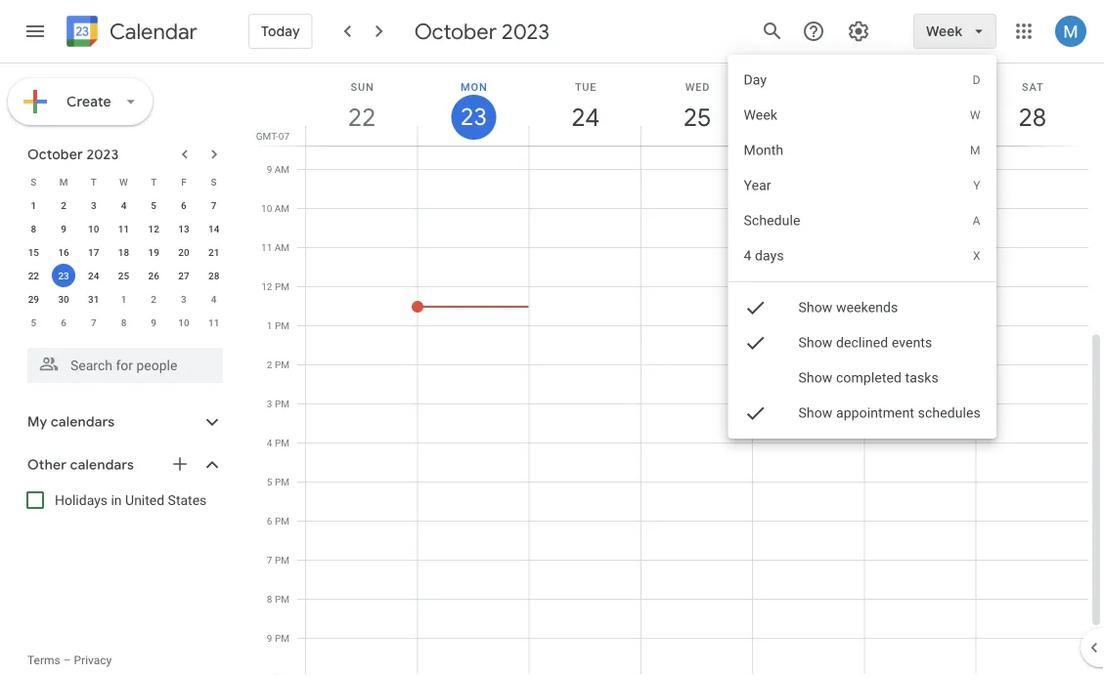 Task type: vqa. For each thing, say whether or not it's contained in the screenshot.
From
no



Task type: locate. For each thing, give the bounding box(es) containing it.
12
[[148, 223, 159, 235], [261, 281, 272, 292]]

19
[[148, 246, 159, 258]]

schedule menu item
[[728, 203, 997, 239]]

october 2023 down "create" popup button
[[27, 146, 119, 163]]

5 pm from the top
[[275, 437, 290, 449]]

x
[[973, 249, 981, 263]]

12 for 12
[[148, 223, 159, 235]]

10 up 11 am
[[261, 202, 272, 214]]

t
[[91, 176, 97, 188], [151, 176, 157, 188]]

show appointment schedules
[[799, 405, 981, 422]]

s up 15 element
[[31, 176, 37, 188]]

1 vertical spatial week
[[744, 107, 778, 123]]

10 pm from the top
[[275, 633, 290, 645]]

show completed tasks
[[799, 370, 939, 386]]

1 vertical spatial 6
[[61, 317, 66, 329]]

2 row from the top
[[19, 194, 229, 217]]

0 horizontal spatial 5
[[31, 317, 36, 329]]

10
[[261, 202, 272, 214], [88, 223, 99, 235], [178, 317, 189, 329]]

2 horizontal spatial 7
[[267, 555, 272, 566]]

0 horizontal spatial t
[[91, 176, 97, 188]]

1 horizontal spatial october 2023
[[414, 18, 550, 45]]

18 element
[[112, 241, 135, 264]]

12 inside row
[[148, 223, 159, 235]]

check for show weekends
[[744, 296, 767, 320]]

24 link
[[563, 95, 608, 140]]

1 vertical spatial check
[[744, 332, 767, 355]]

3 up 10 element
[[91, 200, 96, 211]]

0 horizontal spatial s
[[31, 176, 37, 188]]

holidays in united states
[[55, 492, 207, 509]]

1 horizontal spatial 8
[[121, 317, 126, 329]]

november 9 element
[[142, 311, 165, 334]]

8 down november 1 element
[[121, 317, 126, 329]]

pm for 9 pm
[[275, 633, 290, 645]]

1
[[31, 200, 36, 211], [121, 293, 126, 305], [267, 320, 272, 332]]

1 vertical spatial 10
[[88, 223, 99, 235]]

1 vertical spatial w
[[119, 176, 128, 188]]

s
[[31, 176, 37, 188], [211, 176, 217, 188]]

pm up the 8 pm
[[275, 555, 290, 566]]

2 vertical spatial 5
[[267, 476, 272, 488]]

2 horizontal spatial 5
[[267, 476, 272, 488]]

calendar heading
[[106, 18, 197, 45]]

None search field
[[0, 340, 243, 383]]

3 check from the top
[[744, 402, 767, 425]]

2 up 16 element
[[61, 200, 66, 211]]

5 down 4 pm
[[267, 476, 272, 488]]

28 element
[[202, 264, 226, 288]]

0 vertical spatial check
[[744, 296, 767, 320]]

sat
[[1022, 81, 1044, 93]]

1 check checkbox item from the top
[[728, 290, 997, 326]]

1 show from the top
[[799, 300, 833, 316]]

check
[[744, 296, 767, 320], [744, 332, 767, 355], [744, 402, 767, 425]]

1 horizontal spatial 3
[[181, 293, 187, 305]]

1 vertical spatial 8
[[121, 317, 126, 329]]

pm up 9 pm
[[275, 594, 290, 605]]

2 vertical spatial 7
[[267, 555, 272, 566]]

6 up 7 pm
[[267, 515, 272, 527]]

w
[[970, 109, 981, 122], [119, 176, 128, 188]]

2 horizontal spatial 10
[[261, 202, 272, 214]]

7 for 7 pm
[[267, 555, 272, 566]]

show inside checkbox item
[[799, 370, 833, 386]]

tue
[[575, 81, 597, 93]]

24 inside october 2023 grid
[[88, 270, 99, 282]]

4 left days
[[744, 248, 752, 264]]

1 horizontal spatial 24
[[570, 101, 598, 134]]

0 vertical spatial 11
[[118, 223, 129, 235]]

2
[[61, 200, 66, 211], [151, 293, 157, 305], [267, 359, 272, 371]]

24
[[570, 101, 598, 134], [88, 270, 99, 282]]

5 for 5 pm
[[267, 476, 272, 488]]

0 vertical spatial 5
[[151, 200, 157, 211]]

23 link
[[451, 95, 496, 140]]

3 pm from the top
[[275, 359, 290, 371]]

Search for people text field
[[39, 348, 211, 383]]

0 vertical spatial 22
[[347, 101, 375, 134]]

t left f
[[151, 176, 157, 188]]

m up y
[[970, 144, 981, 157]]

s right f
[[211, 176, 217, 188]]

0 vertical spatial w
[[970, 109, 981, 122]]

row containing 29
[[19, 288, 229, 311]]

24 down "17" in the left of the page
[[88, 270, 99, 282]]

6 row from the top
[[19, 288, 229, 311]]

1 vertical spatial 2023
[[86, 146, 119, 163]]

8 up 9 pm
[[267, 594, 272, 605]]

gmt-
[[256, 130, 279, 142]]

october down "create" popup button
[[27, 146, 83, 163]]

am down 07
[[275, 163, 290, 175]]

0 vertical spatial 1
[[31, 200, 36, 211]]

4 inside menu item
[[744, 248, 752, 264]]

2 up 3 pm at the left bottom of page
[[267, 359, 272, 371]]

1 horizontal spatial 6
[[181, 200, 187, 211]]

8 up 15 element
[[31, 223, 36, 235]]

1 vertical spatial 11
[[261, 242, 272, 253]]

2 pm
[[267, 359, 290, 371]]

23 down 'mon'
[[459, 102, 486, 133]]

2 pm from the top
[[275, 320, 290, 332]]

22 up 29
[[28, 270, 39, 282]]

0 horizontal spatial 1
[[31, 200, 36, 211]]

appointment
[[836, 405, 915, 422]]

0 horizontal spatial 24
[[88, 270, 99, 282]]

2 vertical spatial 11
[[208, 317, 219, 329]]

pm
[[275, 281, 290, 292], [275, 320, 290, 332], [275, 359, 290, 371], [275, 398, 290, 410], [275, 437, 290, 449], [275, 476, 290, 488], [275, 515, 290, 527], [275, 555, 290, 566], [275, 594, 290, 605], [275, 633, 290, 645]]

2 horizontal spatial 1
[[267, 320, 272, 332]]

1 am from the top
[[275, 163, 290, 175]]

pm up 4 pm
[[275, 398, 290, 410]]

0 horizontal spatial m
[[59, 176, 68, 188]]

28 column header
[[976, 64, 1089, 146]]

pm up the 1 pm
[[275, 281, 290, 292]]

11 down november 4 element
[[208, 317, 219, 329]]

4 days menu item
[[728, 239, 997, 274]]

11
[[118, 223, 129, 235], [261, 242, 272, 253], [208, 317, 219, 329]]

pm for 8 pm
[[275, 594, 290, 605]]

2 vertical spatial 2
[[267, 359, 272, 371]]

2 horizontal spatial 11
[[261, 242, 272, 253]]

5 row from the top
[[19, 264, 229, 288]]

11 element
[[112, 217, 135, 241]]

1 horizontal spatial week
[[926, 22, 962, 40]]

3
[[91, 200, 96, 211], [181, 293, 187, 305], [267, 398, 272, 410]]

month menu item
[[728, 133, 997, 168]]

m inside row
[[59, 176, 68, 188]]

row
[[19, 170, 229, 194], [19, 194, 229, 217], [19, 217, 229, 241], [19, 241, 229, 264], [19, 264, 229, 288], [19, 288, 229, 311], [19, 311, 229, 334]]

am down 9 am
[[275, 202, 290, 214]]

main drawer image
[[23, 20, 47, 43]]

1 horizontal spatial 2023
[[502, 18, 550, 45]]

6 pm from the top
[[275, 476, 290, 488]]

week
[[926, 22, 962, 40], [744, 107, 778, 123]]

14 element
[[202, 217, 226, 241]]

am up '12 pm'
[[275, 242, 290, 253]]

31 element
[[82, 288, 105, 311]]

pm for 1 pm
[[275, 320, 290, 332]]

1 vertical spatial m
[[59, 176, 68, 188]]

events
[[892, 335, 933, 351]]

my calendars button
[[4, 407, 243, 438]]

9 inside november 9 element
[[151, 317, 157, 329]]

1 horizontal spatial m
[[970, 144, 981, 157]]

pm down 3 pm at the left bottom of page
[[275, 437, 290, 449]]

2 vertical spatial 1
[[267, 320, 272, 332]]

pm for 4 pm
[[275, 437, 290, 449]]

pm down the 8 pm
[[275, 633, 290, 645]]

other
[[27, 457, 67, 474]]

pm up 3 pm at the left bottom of page
[[275, 359, 290, 371]]

25 down wed
[[682, 101, 710, 134]]

1 vertical spatial am
[[275, 202, 290, 214]]

m inside "menu item"
[[970, 144, 981, 157]]

pm up 7 pm
[[275, 515, 290, 527]]

2 vertical spatial 6
[[267, 515, 272, 527]]

m for month
[[970, 144, 981, 157]]

1 horizontal spatial t
[[151, 176, 157, 188]]

united
[[125, 492, 164, 509]]

24 inside column header
[[570, 101, 598, 134]]

am for 11 am
[[275, 242, 290, 253]]

1 vertical spatial 3
[[181, 293, 187, 305]]

pm down 4 pm
[[275, 476, 290, 488]]

1 horizontal spatial 5
[[151, 200, 157, 211]]

october up 'mon'
[[414, 18, 497, 45]]

2 vertical spatial 3
[[267, 398, 272, 410]]

8
[[31, 223, 36, 235], [121, 317, 126, 329], [267, 594, 272, 605]]

w up the 11 element
[[119, 176, 128, 188]]

create
[[67, 93, 111, 111]]

pm for 7 pm
[[275, 555, 290, 566]]

2 vertical spatial am
[[275, 242, 290, 253]]

28 down 21
[[208, 270, 219, 282]]

5 for november 5 element
[[31, 317, 36, 329]]

1 vertical spatial 12
[[261, 281, 272, 292]]

1 up the november 8 element
[[121, 293, 126, 305]]

1 vertical spatial 2
[[151, 293, 157, 305]]

october 2023 up 'mon'
[[414, 18, 550, 45]]

0 vertical spatial week
[[926, 22, 962, 40]]

mon 23
[[459, 81, 488, 133]]

1 column header from the left
[[752, 64, 865, 146]]

0 horizontal spatial october 2023
[[27, 146, 119, 163]]

22
[[347, 101, 375, 134], [28, 270, 39, 282]]

check checkbox item up show completed tasks
[[728, 326, 997, 361]]

2 vertical spatial 10
[[178, 317, 189, 329]]

0 vertical spatial 12
[[148, 223, 159, 235]]

show for show completed tasks
[[799, 370, 833, 386]]

1 horizontal spatial 7
[[211, 200, 217, 211]]

grid containing 22
[[250, 64, 1104, 676]]

0 vertical spatial 23
[[459, 102, 486, 133]]

show left 'completed'
[[799, 370, 833, 386]]

week right settings menu icon
[[926, 22, 962, 40]]

calendars up in
[[70, 457, 134, 474]]

3 row from the top
[[19, 217, 229, 241]]

show left the declined at the right of page
[[799, 335, 833, 351]]

3 down 27 element
[[181, 293, 187, 305]]

1 horizontal spatial 12
[[261, 281, 272, 292]]

9 pm from the top
[[275, 594, 290, 605]]

0 vertical spatial 10
[[261, 202, 272, 214]]

26 element
[[142, 264, 165, 288]]

row containing s
[[19, 170, 229, 194]]

0 vertical spatial 28
[[1017, 101, 1045, 134]]

pm for 6 pm
[[275, 515, 290, 527]]

1 vertical spatial 23
[[58, 270, 69, 282]]

show left 'appointment'
[[799, 405, 833, 422]]

1 horizontal spatial 11
[[208, 317, 219, 329]]

1 vertical spatial calendars
[[70, 457, 134, 474]]

0 horizontal spatial 28
[[208, 270, 219, 282]]

3 check checkbox item from the top
[[728, 396, 997, 431]]

1 vertical spatial 22
[[28, 270, 39, 282]]

3 show from the top
[[799, 370, 833, 386]]

28 inside row
[[208, 270, 219, 282]]

menu containing check
[[728, 55, 997, 452]]

11 down the 10 am
[[261, 242, 272, 253]]

check checkbox item up the declined at the right of page
[[728, 290, 997, 326]]

10 for 10 element
[[88, 223, 99, 235]]

25 inside the wed 25
[[682, 101, 710, 134]]

add other calendars image
[[170, 455, 190, 474]]

1 s from the left
[[31, 176, 37, 188]]

18
[[118, 246, 129, 258]]

7
[[211, 200, 217, 211], [91, 317, 96, 329], [267, 555, 272, 566]]

1 up 15 element
[[31, 200, 36, 211]]

12 up 19
[[148, 223, 159, 235]]

23, today element
[[52, 264, 75, 288]]

12 pm
[[261, 281, 290, 292]]

22 element
[[22, 264, 45, 288]]

row containing 5
[[19, 311, 229, 334]]

am
[[275, 163, 290, 175], [275, 202, 290, 214], [275, 242, 290, 253]]

1 horizontal spatial s
[[211, 176, 217, 188]]

1 vertical spatial 1
[[121, 293, 126, 305]]

2 s from the left
[[211, 176, 217, 188]]

3 am from the top
[[275, 242, 290, 253]]

2 horizontal spatial 3
[[267, 398, 272, 410]]

1 vertical spatial 25
[[118, 270, 129, 282]]

24 column header
[[529, 64, 641, 146]]

check checkbox item
[[728, 290, 997, 326], [728, 326, 997, 361], [728, 396, 997, 431]]

0 horizontal spatial 11
[[118, 223, 129, 235]]

5 up "12" element
[[151, 200, 157, 211]]

1 vertical spatial 28
[[208, 270, 219, 282]]

menu
[[728, 55, 997, 452]]

4 show from the top
[[799, 405, 833, 422]]

2 horizontal spatial 2
[[267, 359, 272, 371]]

1 vertical spatial 7
[[91, 317, 96, 329]]

week up "month"
[[744, 107, 778, 123]]

t up 10 element
[[91, 176, 97, 188]]

2023 down create
[[86, 146, 119, 163]]

1 for november 1 element
[[121, 293, 126, 305]]

24 down 'tue'
[[570, 101, 598, 134]]

2 check checkbox item from the top
[[728, 326, 997, 361]]

25 down 18
[[118, 270, 129, 282]]

6 for 6 pm
[[267, 515, 272, 527]]

5 down 29 element
[[31, 317, 36, 329]]

1 check from the top
[[744, 296, 767, 320]]

1 horizontal spatial 25
[[682, 101, 710, 134]]

3 pm
[[267, 398, 290, 410]]

5
[[151, 200, 157, 211], [31, 317, 36, 329], [267, 476, 272, 488]]

13 element
[[172, 217, 196, 241]]

2 down '26' 'element' on the left of page
[[151, 293, 157, 305]]

a
[[973, 214, 981, 228]]

7 down 31 element
[[91, 317, 96, 329]]

0 vertical spatial 7
[[211, 200, 217, 211]]

calendar element
[[63, 12, 197, 55]]

october 2023
[[414, 18, 550, 45], [27, 146, 119, 163]]

0 horizontal spatial 23
[[58, 270, 69, 282]]

16 element
[[52, 241, 75, 264]]

row group
[[19, 194, 229, 334]]

0 vertical spatial calendars
[[51, 414, 115, 431]]

4 row from the top
[[19, 241, 229, 264]]

days
[[755, 248, 784, 264]]

9 down gmt-
[[267, 163, 272, 175]]

m up 16 element
[[59, 176, 68, 188]]

2 horizontal spatial 6
[[267, 515, 272, 527]]

12 element
[[142, 217, 165, 241]]

column header
[[752, 64, 865, 146], [864, 64, 977, 146]]

2 check from the top
[[744, 332, 767, 355]]

in
[[111, 492, 122, 509]]

privacy link
[[74, 654, 112, 668]]

check checkbox item down show completed tasks
[[728, 396, 997, 431]]

0 horizontal spatial 2
[[61, 200, 66, 211]]

pm up "2 pm"
[[275, 320, 290, 332]]

6 down 30 element
[[61, 317, 66, 329]]

30 element
[[52, 288, 75, 311]]

m
[[970, 144, 981, 157], [59, 176, 68, 188]]

12 down 11 am
[[261, 281, 272, 292]]

25
[[682, 101, 710, 134], [118, 270, 129, 282]]

0 vertical spatial 6
[[181, 200, 187, 211]]

2 t from the left
[[151, 176, 157, 188]]

23
[[459, 102, 486, 133], [58, 270, 69, 282]]

1 vertical spatial 24
[[88, 270, 99, 282]]

4
[[121, 200, 126, 211], [744, 248, 752, 264], [211, 293, 217, 305], [267, 437, 272, 449]]

10 down november 3 element
[[178, 317, 189, 329]]

0 horizontal spatial 6
[[61, 317, 66, 329]]

2023 up 23 column header
[[502, 18, 550, 45]]

9 down the 8 pm
[[267, 633, 272, 645]]

show left weekends
[[799, 300, 833, 316]]

w down d
[[970, 109, 981, 122]]

4 up the 11 element
[[121, 200, 126, 211]]

7 inside november 7 element
[[91, 317, 96, 329]]

23 up 30
[[58, 270, 69, 282]]

7 pm from the top
[[275, 515, 290, 527]]

holidays
[[55, 492, 108, 509]]

9 down november 2 element
[[151, 317, 157, 329]]

0 horizontal spatial 12
[[148, 223, 159, 235]]

17
[[88, 246, 99, 258]]

2 am from the top
[[275, 202, 290, 214]]

calendar
[[110, 18, 197, 45]]

week inside week "menu item"
[[744, 107, 778, 123]]

0 horizontal spatial week
[[744, 107, 778, 123]]

calendars up other calendars
[[51, 414, 115, 431]]

show
[[799, 300, 833, 316], [799, 335, 833, 351], [799, 370, 833, 386], [799, 405, 833, 422]]

4 down 28 element
[[211, 293, 217, 305]]

grid
[[250, 64, 1104, 676]]

25 link
[[675, 95, 720, 140]]

check for show declined events
[[744, 332, 767, 355]]

11 am
[[261, 242, 290, 253]]

1 horizontal spatial 23
[[459, 102, 486, 133]]

tasks
[[905, 370, 939, 386]]

other calendars button
[[4, 450, 243, 481]]

11 for the 11 element
[[118, 223, 129, 235]]

show for show weekends
[[799, 300, 833, 316]]

0 horizontal spatial 7
[[91, 317, 96, 329]]

1 horizontal spatial w
[[970, 109, 981, 122]]

11 up 18
[[118, 223, 129, 235]]

16
[[58, 246, 69, 258]]

0 horizontal spatial 8
[[31, 223, 36, 235]]

7 up the 8 pm
[[267, 555, 272, 566]]

2 vertical spatial 8
[[267, 594, 272, 605]]

10 element
[[82, 217, 105, 241]]

6 down f
[[181, 200, 187, 211]]

1 horizontal spatial 1
[[121, 293, 126, 305]]

8 pm from the top
[[275, 555, 290, 566]]

22 down sun
[[347, 101, 375, 134]]

29 element
[[22, 288, 45, 311]]

4 down 3 pm at the left bottom of page
[[267, 437, 272, 449]]

9 pm
[[267, 633, 290, 645]]

show completed tasks checkbox item
[[728, 305, 997, 452]]

0 vertical spatial m
[[970, 144, 981, 157]]

show declined events
[[799, 335, 933, 351]]

28 down the sat
[[1017, 101, 1045, 134]]

2 show from the top
[[799, 335, 833, 351]]

1 horizontal spatial 28
[[1017, 101, 1045, 134]]

4 for 4 days
[[744, 248, 752, 264]]

6
[[181, 200, 187, 211], [61, 317, 66, 329], [267, 515, 272, 527]]

0 vertical spatial 2023
[[502, 18, 550, 45]]

pm for 12 pm
[[275, 281, 290, 292]]

1 down '12 pm'
[[267, 320, 272, 332]]

0 horizontal spatial w
[[119, 176, 128, 188]]

0 vertical spatial october 2023
[[414, 18, 550, 45]]

9
[[267, 163, 272, 175], [61, 223, 66, 235], [151, 317, 157, 329], [267, 633, 272, 645]]

10 up "17" in the left of the page
[[88, 223, 99, 235]]

3 up 4 pm
[[267, 398, 272, 410]]

7 row from the top
[[19, 311, 229, 334]]

7 up 14 element
[[211, 200, 217, 211]]

2 vertical spatial check
[[744, 402, 767, 425]]

1 row from the top
[[19, 170, 229, 194]]

calendars
[[51, 414, 115, 431], [70, 457, 134, 474]]

25 column header
[[640, 64, 753, 146]]

25 inside row
[[118, 270, 129, 282]]

4 for 4 pm
[[267, 437, 272, 449]]

4 pm from the top
[[275, 398, 290, 410]]

28
[[1017, 101, 1045, 134], [208, 270, 219, 282]]

0 vertical spatial 2
[[61, 200, 66, 211]]

show for show declined events
[[799, 335, 833, 351]]

0 vertical spatial 24
[[570, 101, 598, 134]]

1 pm from the top
[[275, 281, 290, 292]]



Task type: describe. For each thing, give the bounding box(es) containing it.
year
[[744, 178, 771, 194]]

november 2 element
[[142, 288, 165, 311]]

year menu item
[[728, 168, 997, 203]]

12 for 12 pm
[[261, 281, 272, 292]]

week menu item
[[728, 98, 997, 133]]

calendars for other calendars
[[70, 457, 134, 474]]

november 6 element
[[52, 311, 75, 334]]

5 pm
[[267, 476, 290, 488]]

2 for november 2 element
[[151, 293, 157, 305]]

0 horizontal spatial 2023
[[86, 146, 119, 163]]

create button
[[8, 78, 152, 125]]

month
[[744, 142, 784, 158]]

30
[[58, 293, 69, 305]]

29
[[28, 293, 39, 305]]

6 pm
[[267, 515, 290, 527]]

wed
[[685, 81, 710, 93]]

23 inside cell
[[58, 270, 69, 282]]

november 8 element
[[112, 311, 135, 334]]

my
[[27, 414, 47, 431]]

settings menu image
[[847, 20, 871, 43]]

23 inside the mon 23
[[459, 102, 486, 133]]

check for show appointment schedules
[[744, 402, 767, 425]]

november 4 element
[[202, 288, 226, 311]]

privacy
[[74, 654, 112, 668]]

november 11 element
[[202, 311, 226, 334]]

31
[[88, 293, 99, 305]]

w inside "menu item"
[[970, 109, 981, 122]]

states
[[168, 492, 207, 509]]

3 for 3 pm
[[267, 398, 272, 410]]

day menu item
[[728, 63, 997, 98]]

am for 10 am
[[275, 202, 290, 214]]

22 inside row
[[28, 270, 39, 282]]

november 10 element
[[172, 311, 196, 334]]

november 3 element
[[172, 288, 196, 311]]

november 7 element
[[82, 311, 105, 334]]

27 element
[[172, 264, 196, 288]]

week inside week popup button
[[926, 22, 962, 40]]

schedules
[[918, 405, 981, 422]]

11 for 11 am
[[261, 242, 272, 253]]

25 element
[[112, 264, 135, 288]]

row containing 8
[[19, 217, 229, 241]]

today button
[[248, 8, 313, 55]]

21
[[208, 246, 219, 258]]

17 element
[[82, 241, 105, 264]]

completed
[[836, 370, 902, 386]]

4 days
[[744, 248, 784, 264]]

4 pm
[[267, 437, 290, 449]]

wed 25
[[682, 81, 710, 134]]

1 vertical spatial october 2023
[[27, 146, 119, 163]]

1 for 1 pm
[[267, 320, 272, 332]]

w inside row
[[119, 176, 128, 188]]

november 1 element
[[112, 288, 135, 311]]

23 cell
[[49, 264, 79, 288]]

28 inside column header
[[1017, 101, 1045, 134]]

8 for 8 pm
[[267, 594, 272, 605]]

1 vertical spatial october
[[27, 146, 83, 163]]

9 am
[[267, 163, 290, 175]]

22 column header
[[305, 64, 418, 146]]

today
[[261, 22, 300, 40]]

week button
[[914, 8, 997, 55]]

f
[[181, 176, 186, 188]]

19 element
[[142, 241, 165, 264]]

terms – privacy
[[27, 654, 112, 668]]

22 inside column header
[[347, 101, 375, 134]]

28 link
[[1010, 95, 1055, 140]]

other calendars
[[27, 457, 134, 474]]

07
[[279, 130, 290, 142]]

schedule
[[744, 213, 801, 229]]

1 t from the left
[[91, 176, 97, 188]]

10 for november 10 element
[[178, 317, 189, 329]]

11 for november 11 element
[[208, 317, 219, 329]]

26
[[148, 270, 159, 282]]

15 element
[[22, 241, 45, 264]]

22 link
[[340, 95, 385, 140]]

november 5 element
[[22, 311, 45, 334]]

9 for november 9 element
[[151, 317, 157, 329]]

13
[[178, 223, 189, 235]]

am for 9 am
[[275, 163, 290, 175]]

–
[[63, 654, 71, 668]]

declined
[[836, 335, 888, 351]]

2 for 2 pm
[[267, 359, 272, 371]]

9 for 9 am
[[267, 163, 272, 175]]

pm for 3 pm
[[275, 398, 290, 410]]

14
[[208, 223, 219, 235]]

gmt-07
[[256, 130, 290, 142]]

d
[[973, 73, 981, 87]]

20 element
[[172, 241, 196, 264]]

sat 28
[[1017, 81, 1045, 134]]

mon
[[461, 81, 488, 93]]

23 column header
[[417, 64, 530, 146]]

7 for november 7 element
[[91, 317, 96, 329]]

row group containing 1
[[19, 194, 229, 334]]

9 up 16 element
[[61, 223, 66, 235]]

row containing 1
[[19, 194, 229, 217]]

row containing 15
[[19, 241, 229, 264]]

terms
[[27, 654, 60, 668]]

row containing 22
[[19, 264, 229, 288]]

tue 24
[[570, 81, 598, 134]]

4 for november 4 element
[[211, 293, 217, 305]]

3 for november 3 element
[[181, 293, 187, 305]]

1 horizontal spatial october
[[414, 18, 497, 45]]

sun
[[351, 81, 374, 93]]

2 column header from the left
[[864, 64, 977, 146]]

sun 22
[[347, 81, 375, 134]]

8 pm
[[267, 594, 290, 605]]

pm for 5 pm
[[275, 476, 290, 488]]

weekends
[[836, 300, 898, 316]]

show weekends
[[799, 300, 898, 316]]

20
[[178, 246, 189, 258]]

27
[[178, 270, 189, 282]]

0 vertical spatial 8
[[31, 223, 36, 235]]

6 for november 6 element
[[61, 317, 66, 329]]

21 element
[[202, 241, 226, 264]]

y
[[974, 179, 981, 193]]

1 pm
[[267, 320, 290, 332]]

my calendars
[[27, 414, 115, 431]]

pm for 2 pm
[[275, 359, 290, 371]]

15
[[28, 246, 39, 258]]

calendars for my calendars
[[51, 414, 115, 431]]

terms link
[[27, 654, 60, 668]]

8 for the november 8 element
[[121, 317, 126, 329]]

9 for 9 pm
[[267, 633, 272, 645]]

october 2023 grid
[[19, 170, 229, 334]]

0 vertical spatial 3
[[91, 200, 96, 211]]

7 pm
[[267, 555, 290, 566]]

10 am
[[261, 202, 290, 214]]

show for show appointment schedules
[[799, 405, 833, 422]]

day
[[744, 72, 767, 88]]

24 element
[[82, 264, 105, 288]]

m for s
[[59, 176, 68, 188]]

10 for 10 am
[[261, 202, 272, 214]]



